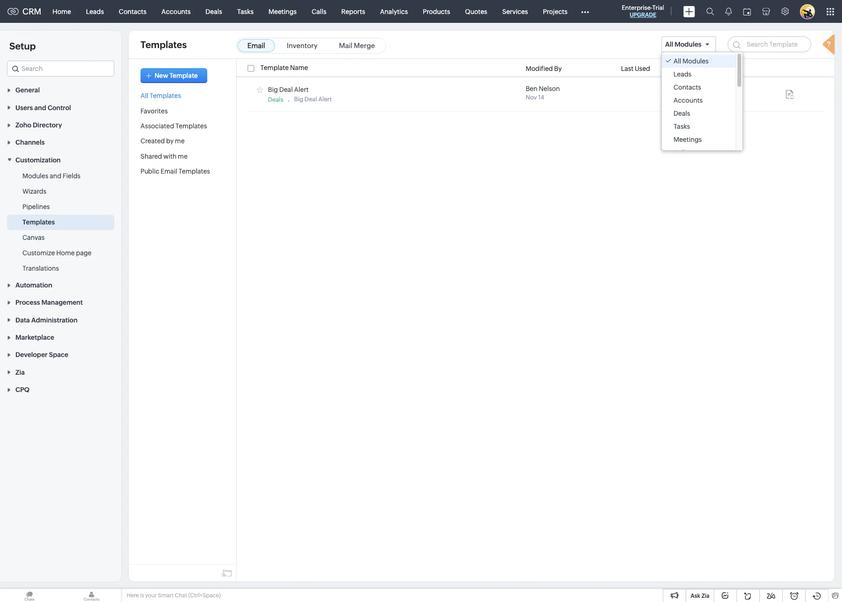 Task type: vqa. For each thing, say whether or not it's contained in the screenshot.
Profile Pic image
no



Task type: describe. For each thing, give the bounding box(es) containing it.
here is your smart chat (ctrl+space)
[[127, 593, 221, 600]]

home inside 'link'
[[53, 8, 71, 15]]

enterprise-
[[622, 4, 653, 11]]

created by me
[[141, 138, 185, 145]]

data administration
[[15, 317, 78, 324]]

zoho directory
[[15, 122, 62, 129]]

leads inside tree
[[674, 71, 692, 78]]

0 vertical spatial big deal alert
[[268, 86, 309, 93]]

upgrade
[[630, 12, 657, 18]]

ask
[[691, 593, 701, 600]]

and for modules
[[50, 172, 61, 180]]

products link
[[416, 0, 458, 23]]

all modules for all modules field
[[666, 41, 702, 48]]

marketplace
[[15, 334, 54, 342]]

last
[[622, 65, 634, 73]]

1 horizontal spatial email
[[248, 42, 265, 50]]

process management button
[[0, 294, 121, 311]]

quotes
[[466, 8, 488, 15]]

templates up favorites
[[150, 92, 181, 100]]

meetings link
[[261, 0, 305, 23]]

nov
[[526, 94, 537, 101]]

canvas link
[[22, 233, 45, 242]]

channels
[[15, 139, 45, 146]]

customize home page link
[[22, 248, 92, 258]]

general
[[15, 87, 40, 94]]

marketplace button
[[0, 329, 121, 346]]

calls link
[[305, 0, 334, 23]]

Other Modules field
[[576, 4, 596, 19]]

automation button
[[0, 276, 121, 294]]

public email templates link
[[141, 168, 210, 175]]

2 vertical spatial all
[[141, 92, 148, 100]]

14
[[539, 94, 545, 101]]

Search text field
[[7, 61, 114, 76]]

me for shared with me
[[178, 153, 188, 160]]

modified by
[[526, 65, 562, 73]]

home link
[[45, 0, 79, 23]]

shared with me link
[[141, 153, 188, 160]]

merge
[[354, 42, 375, 50]]

0 horizontal spatial alert
[[294, 86, 309, 93]]

analytics link
[[373, 0, 416, 23]]

process management
[[15, 299, 83, 307]]

1 vertical spatial alert
[[319, 96, 332, 103]]

ask zia
[[691, 593, 710, 600]]

and for users
[[34, 104, 46, 112]]

crm link
[[7, 7, 41, 16]]

mail
[[339, 42, 353, 50]]

modules and fields
[[22, 172, 81, 180]]

developer
[[15, 352, 48, 359]]

projects link
[[536, 0, 576, 23]]

data administration button
[[0, 311, 121, 329]]

calendar image
[[744, 8, 752, 15]]

template inside button
[[170, 72, 198, 79]]

create menu element
[[678, 0, 701, 23]]

management
[[41, 299, 83, 307]]

services link
[[495, 0, 536, 23]]

name
[[290, 64, 308, 72]]

new
[[155, 72, 168, 79]]

0 vertical spatial deal
[[280, 86, 293, 93]]

is
[[140, 593, 144, 600]]

customize
[[22, 249, 55, 257]]

deals link
[[198, 0, 230, 23]]

1 horizontal spatial accounts
[[674, 97, 703, 104]]

reports
[[342, 8, 366, 15]]

directory
[[33, 122, 62, 129]]

templates link
[[22, 218, 55, 227]]

general button
[[0, 81, 121, 99]]

nelson
[[539, 85, 561, 93]]

pipelines link
[[22, 202, 50, 212]]

stats
[[717, 65, 732, 73]]

users and control
[[15, 104, 71, 112]]

contacts image
[[62, 590, 121, 603]]

cpq
[[15, 386, 29, 394]]

all for all modules field
[[666, 41, 674, 48]]

trial
[[653, 4, 665, 11]]

last used
[[622, 65, 651, 73]]

email link
[[238, 39, 275, 52]]

customization
[[15, 156, 61, 164]]

0 vertical spatial big
[[268, 86, 278, 93]]

signals image
[[726, 7, 733, 15]]

calls inside calls link
[[312, 8, 327, 15]]

channels button
[[0, 134, 121, 151]]

signals element
[[721, 0, 738, 23]]

here
[[127, 593, 139, 600]]

enterprise-trial upgrade
[[622, 4, 665, 18]]

all templates
[[141, 92, 181, 100]]

1 horizontal spatial deal
[[305, 96, 317, 103]]

deals inside tree
[[674, 110, 691, 117]]

by
[[555, 65, 562, 73]]

zia inside dropdown button
[[15, 369, 25, 377]]

ben nelson link
[[526, 85, 561, 93]]

calls inside tree
[[674, 149, 689, 157]]

new template
[[155, 72, 198, 79]]

cpq button
[[0, 381, 121, 399]]

1 vertical spatial zia
[[702, 593, 710, 600]]

users and control button
[[0, 99, 121, 116]]

process
[[15, 299, 40, 307]]

templates up new
[[141, 39, 187, 50]]

zoho
[[15, 122, 31, 129]]

1 vertical spatial modules
[[683, 58, 709, 65]]

chat
[[175, 593, 187, 600]]

accounts inside accounts link
[[162, 8, 191, 15]]

favorites link
[[141, 107, 168, 115]]

users
[[15, 104, 33, 112]]

shared with me
[[141, 153, 188, 160]]

automation
[[15, 282, 52, 289]]

mail merge
[[339, 42, 375, 50]]

1 horizontal spatial deals
[[268, 96, 284, 103]]

products
[[423, 8, 451, 15]]

search element
[[701, 0, 721, 23]]



Task type: locate. For each thing, give the bounding box(es) containing it.
zia right ask
[[702, 593, 710, 600]]

setup
[[9, 41, 36, 51]]

associated templates
[[141, 122, 207, 130]]

favorites
[[141, 107, 168, 115]]

public
[[141, 168, 159, 175]]

smart
[[158, 593, 174, 600]]

all inside tree
[[674, 58, 682, 65]]

1 horizontal spatial big
[[294, 96, 304, 103]]

translations
[[22, 265, 59, 272]]

all for tree containing all modules
[[674, 58, 682, 65]]

1 vertical spatial all
[[674, 58, 682, 65]]

2 horizontal spatial deals
[[674, 110, 691, 117]]

profile image
[[801, 4, 816, 19]]

template name
[[261, 64, 308, 72]]

associated
[[141, 122, 174, 130]]

templates
[[141, 39, 187, 50], [150, 92, 181, 100], [176, 122, 207, 130], [179, 168, 210, 175], [22, 219, 55, 226]]

big down big deal alert link
[[294, 96, 304, 103]]

modules up wizards link
[[22, 172, 48, 180]]

canvas
[[22, 234, 45, 241]]

public email templates
[[141, 168, 210, 175]]

0 horizontal spatial zia
[[15, 369, 25, 377]]

0 horizontal spatial calls
[[312, 8, 327, 15]]

1 horizontal spatial contacts
[[674, 84, 702, 91]]

inventory
[[287, 42, 318, 50]]

1 vertical spatial email
[[161, 168, 177, 175]]

template right new
[[170, 72, 198, 79]]

by
[[166, 138, 174, 145]]

(ctrl+space)
[[189, 593, 221, 600]]

modules down create menu element
[[675, 41, 702, 48]]

Search Template text field
[[728, 36, 812, 52]]

0 vertical spatial email
[[248, 42, 265, 50]]

1 horizontal spatial tasks
[[674, 123, 691, 130]]

profile element
[[795, 0, 821, 23]]

0 horizontal spatial contacts
[[119, 8, 147, 15]]

contacts down all modules field
[[674, 84, 702, 91]]

big
[[268, 86, 278, 93], [294, 96, 304, 103]]

and right users
[[34, 104, 46, 112]]

0 horizontal spatial accounts
[[162, 8, 191, 15]]

leads right 'home' 'link'
[[86, 8, 104, 15]]

0 horizontal spatial deals
[[206, 8, 222, 15]]

deal down big deal alert link
[[305, 96, 317, 103]]

1 horizontal spatial meetings
[[674, 136, 702, 144]]

None field
[[7, 61, 114, 77]]

0 horizontal spatial deal
[[280, 86, 293, 93]]

associated templates link
[[141, 122, 207, 130]]

0 horizontal spatial meetings
[[269, 8, 297, 15]]

accounts
[[162, 8, 191, 15], [674, 97, 703, 104]]

1 vertical spatial deal
[[305, 96, 317, 103]]

big deal alert down big deal alert link
[[294, 96, 332, 103]]

tree
[[663, 52, 743, 159]]

all modules down all modules field
[[674, 58, 709, 65]]

email up template name
[[248, 42, 265, 50]]

shared
[[141, 153, 162, 160]]

with
[[164, 153, 177, 160]]

wizards link
[[22, 187, 46, 196]]

and inside customization region
[[50, 172, 61, 180]]

all
[[666, 41, 674, 48], [674, 58, 682, 65], [141, 92, 148, 100]]

0 vertical spatial and
[[34, 104, 46, 112]]

services
[[503, 8, 529, 15]]

and
[[34, 104, 46, 112], [50, 172, 61, 180]]

0 vertical spatial all
[[666, 41, 674, 48]]

all inside field
[[666, 41, 674, 48]]

me
[[175, 138, 185, 145], [178, 153, 188, 160]]

email
[[248, 42, 265, 50], [161, 168, 177, 175]]

1 vertical spatial leads
[[674, 71, 692, 78]]

search image
[[707, 7, 715, 15]]

crm
[[22, 7, 41, 16]]

fields
[[63, 172, 81, 180]]

0 vertical spatial alert
[[294, 86, 309, 93]]

1 vertical spatial meetings
[[674, 136, 702, 144]]

0 vertical spatial leads
[[86, 8, 104, 15]]

all modules down create menu image
[[666, 41, 702, 48]]

contacts right leads link
[[119, 8, 147, 15]]

me right the with
[[178, 153, 188, 160]]

leads link
[[79, 0, 111, 23]]

0 vertical spatial template
[[261, 64, 289, 72]]

1 horizontal spatial calls
[[674, 149, 689, 157]]

modules
[[675, 41, 702, 48], [683, 58, 709, 65], [22, 172, 48, 180]]

1 vertical spatial template
[[170, 72, 198, 79]]

0 vertical spatial zia
[[15, 369, 25, 377]]

deal
[[280, 86, 293, 93], [305, 96, 317, 103]]

1 vertical spatial big
[[294, 96, 304, 103]]

1 vertical spatial big deal alert
[[294, 96, 332, 103]]

2 vertical spatial modules
[[22, 172, 48, 180]]

created
[[141, 138, 165, 145]]

0 vertical spatial deals
[[206, 8, 222, 15]]

1 vertical spatial accounts
[[674, 97, 703, 104]]

tasks link
[[230, 0, 261, 23]]

0 vertical spatial meetings
[[269, 8, 297, 15]]

all templates link
[[141, 92, 181, 100]]

0 vertical spatial modules
[[675, 41, 702, 48]]

0 vertical spatial contacts
[[119, 8, 147, 15]]

1 vertical spatial deals
[[268, 96, 284, 103]]

All Modules field
[[662, 36, 717, 52]]

data
[[15, 317, 30, 324]]

1 vertical spatial all modules
[[674, 58, 709, 65]]

1 horizontal spatial alert
[[319, 96, 332, 103]]

customization region
[[0, 169, 121, 276]]

1 horizontal spatial template
[[261, 64, 289, 72]]

wizards
[[22, 188, 46, 195]]

1 vertical spatial tasks
[[674, 123, 691, 130]]

mail merge link
[[330, 39, 385, 52]]

space
[[49, 352, 68, 359]]

0 horizontal spatial email
[[161, 168, 177, 175]]

email down the with
[[161, 168, 177, 175]]

0 horizontal spatial tasks
[[237, 8, 254, 15]]

1 vertical spatial home
[[56, 249, 75, 257]]

modules down all modules field
[[683, 58, 709, 65]]

quotes link
[[458, 0, 495, 23]]

0 vertical spatial calls
[[312, 8, 327, 15]]

home inside customization region
[[56, 249, 75, 257]]

0 vertical spatial home
[[53, 8, 71, 15]]

1 horizontal spatial leads
[[674, 71, 692, 78]]

modules inside field
[[675, 41, 702, 48]]

chats image
[[0, 590, 59, 603]]

ben nelson nov 14
[[526, 85, 561, 101]]

me for created by me
[[175, 138, 185, 145]]

0 vertical spatial me
[[175, 138, 185, 145]]

zia
[[15, 369, 25, 377], [702, 593, 710, 600]]

contacts link
[[111, 0, 154, 23]]

zia up cpq
[[15, 369, 25, 377]]

1 vertical spatial contacts
[[674, 84, 702, 91]]

templates inside customization region
[[22, 219, 55, 226]]

0 horizontal spatial leads
[[86, 8, 104, 15]]

zia button
[[0, 364, 121, 381]]

0 vertical spatial tasks
[[237, 8, 254, 15]]

big down template name
[[268, 86, 278, 93]]

customization button
[[0, 151, 121, 169]]

all modules inside field
[[666, 41, 702, 48]]

big deal alert link
[[268, 86, 309, 93]]

create menu image
[[684, 6, 696, 17]]

0 horizontal spatial and
[[34, 104, 46, 112]]

modules inside customization region
[[22, 172, 48, 180]]

and left "fields"
[[50, 172, 61, 180]]

meetings inside "link"
[[269, 8, 297, 15]]

template
[[261, 64, 289, 72], [170, 72, 198, 79]]

projects
[[544, 8, 568, 15]]

big deal alert down template name
[[268, 86, 309, 93]]

created by me link
[[141, 138, 185, 145]]

tasks inside "tasks" link
[[237, 8, 254, 15]]

templates down the pipelines
[[22, 219, 55, 226]]

home right the crm
[[53, 8, 71, 15]]

translations link
[[22, 264, 59, 273]]

meetings inside tree
[[674, 136, 702, 144]]

0 vertical spatial all modules
[[666, 41, 702, 48]]

administration
[[31, 317, 78, 324]]

reports link
[[334, 0, 373, 23]]

modified
[[526, 65, 553, 73]]

1 vertical spatial and
[[50, 172, 61, 180]]

me right "by"
[[175, 138, 185, 145]]

and inside "dropdown button"
[[34, 104, 46, 112]]

1 horizontal spatial and
[[50, 172, 61, 180]]

developer space button
[[0, 346, 121, 364]]

deal down template name
[[280, 86, 293, 93]]

meetings
[[269, 8, 297, 15], [674, 136, 702, 144]]

all modules for tree containing all modules
[[674, 58, 709, 65]]

tasks
[[237, 8, 254, 15], [674, 123, 691, 130]]

1 vertical spatial me
[[178, 153, 188, 160]]

0 horizontal spatial big
[[268, 86, 278, 93]]

ben
[[526, 85, 538, 93]]

1 vertical spatial calls
[[674, 149, 689, 157]]

all modules
[[666, 41, 702, 48], [674, 58, 709, 65]]

1 horizontal spatial zia
[[702, 593, 710, 600]]

all modules inside tree
[[674, 58, 709, 65]]

home
[[53, 8, 71, 15], [56, 249, 75, 257]]

home left page
[[56, 249, 75, 257]]

used
[[635, 65, 651, 73]]

templates down shared with me link
[[179, 168, 210, 175]]

2 vertical spatial deals
[[674, 110, 691, 117]]

new template button
[[141, 68, 207, 83]]

leads down all modules field
[[674, 71, 692, 78]]

templates up created by me link
[[176, 122, 207, 130]]

tree containing all modules
[[663, 52, 743, 159]]

page
[[76, 249, 92, 257]]

template left name
[[261, 64, 289, 72]]

contacts
[[119, 8, 147, 15], [674, 84, 702, 91]]

0 vertical spatial accounts
[[162, 8, 191, 15]]

calls
[[312, 8, 327, 15], [674, 149, 689, 157]]

0 horizontal spatial template
[[170, 72, 198, 79]]



